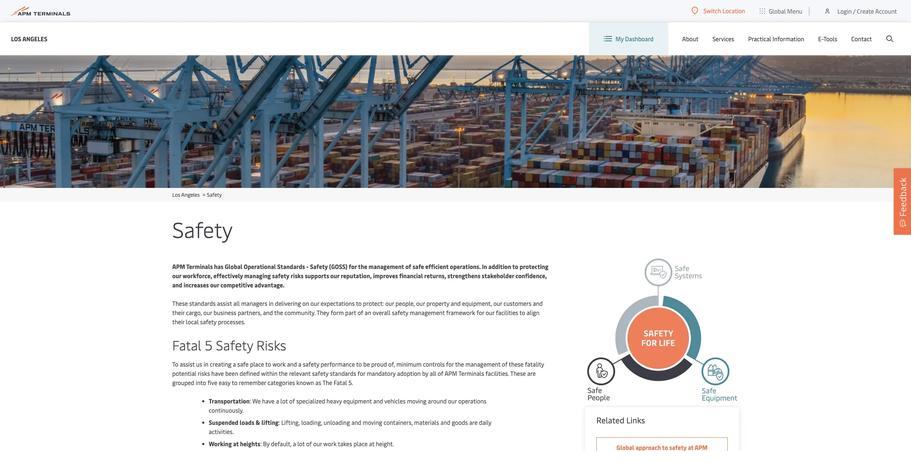 Task type: vqa. For each thing, say whether or not it's contained in the screenshot.
THE ARE within the To assist us in creating a safe place to work and a safety performance to be proud of, minimum controls for the management of these fatality potential risks have been defined within the relevant safety standards for mandatory adoption by all of APM Terminals facilities. These are grouped into five easy to remember categories known as The Fatal 5.
yes



Task type: locate. For each thing, give the bounding box(es) containing it.
in left delivering
[[269, 300, 274, 308]]

1 horizontal spatial los angeles link
[[172, 191, 200, 199]]

: left lifting,
[[279, 419, 280, 427]]

expectations
[[321, 300, 355, 308]]

lifting,
[[281, 419, 300, 427]]

these standards assist all managers in delivering on our expectations to protect: our people, our property and equipment, our customers and their cargo, our business partners, and the community. they form part of an overall safety management framework for our facilities to align their local safety processes.
[[172, 300, 543, 326]]

1 their from the top
[[172, 309, 185, 317]]

5
[[205, 336, 213, 354]]

practical information
[[748, 35, 804, 43]]

protect:
[[363, 300, 384, 308]]

safe up the defined
[[237, 360, 249, 369]]

align
[[527, 309, 540, 317]]

0 vertical spatial these
[[172, 300, 188, 308]]

1 horizontal spatial risks
[[291, 272, 304, 280]]

safety inside apm terminals has global operational standards - safety (goss) for the management of safe efficient operations. in addition to protecting our workforce, effectively managing safety risks supports our reputation, improves financial returns, strengthens stakeholder confidence, and increases our competitive advantage.
[[272, 272, 289, 280]]

work
[[273, 360, 286, 369], [324, 440, 337, 448]]

mandatory
[[367, 370, 396, 378]]

moving inside : we have a lot of specialized heavy equipment and vehicles moving around our operations continuously.
[[407, 397, 427, 405]]

to down been
[[232, 379, 238, 387]]

fatal
[[172, 336, 201, 354], [334, 379, 347, 387]]

our
[[172, 272, 181, 280], [331, 272, 340, 280], [210, 281, 219, 289], [311, 300, 319, 308], [385, 300, 394, 308], [416, 300, 425, 308], [494, 300, 502, 308], [203, 309, 212, 317], [486, 309, 495, 317], [448, 397, 457, 405], [313, 440, 322, 448]]

safety right >
[[207, 191, 222, 199]]

1 horizontal spatial work
[[324, 440, 337, 448]]

0 horizontal spatial lot
[[281, 397, 288, 405]]

0 vertical spatial terminals
[[186, 263, 213, 271]]

management
[[369, 263, 404, 271], [410, 309, 445, 317], [466, 360, 501, 369]]

1 vertical spatial in
[[204, 360, 208, 369]]

standards up cargo,
[[189, 300, 216, 308]]

switch location
[[704, 7, 745, 15]]

place right the takes
[[354, 440, 368, 448]]

1 horizontal spatial safe
[[413, 263, 424, 271]]

0 horizontal spatial safe
[[237, 360, 249, 369]]

effectively
[[214, 272, 243, 280]]

of down controls in the bottom left of the page
[[438, 370, 443, 378]]

to up within
[[266, 360, 271, 369]]

safety up "supports"
[[310, 263, 328, 271]]

: left we
[[250, 397, 251, 405]]

1 horizontal spatial have
[[262, 397, 275, 405]]

1 horizontal spatial terminals
[[459, 370, 484, 378]]

around
[[428, 397, 447, 405]]

angeles for los angeles > safety
[[181, 191, 200, 199]]

1 horizontal spatial assist
[[217, 300, 232, 308]]

2 horizontal spatial :
[[279, 419, 280, 427]]

>
[[203, 191, 205, 199]]

0 vertical spatial safe
[[413, 263, 424, 271]]

1 horizontal spatial angeles
[[181, 191, 200, 199]]

heavy
[[327, 397, 342, 405]]

assist up potential
[[180, 360, 195, 369]]

these inside these standards assist all managers in delivering on our expectations to protect: our people, our property and equipment, our customers and their cargo, our business partners, and the community. they form part of an overall safety management framework for our facilities to align their local safety processes.
[[172, 300, 188, 308]]

apm inside apm terminals has global operational standards - safety (goss) for the management of safe efficient operations. in addition to protecting our workforce, effectively managing safety risks supports our reputation, improves financial returns, strengthens stakeholder confidence, and increases our competitive advantage.
[[172, 263, 185, 271]]

management up facilities.
[[466, 360, 501, 369]]

all right by
[[430, 370, 436, 378]]

have down creating
[[211, 370, 224, 378]]

la-online services image
[[0, 55, 911, 188]]

all inside these standards assist all managers in delivering on our expectations to protect: our people, our property and equipment, our customers and their cargo, our business partners, and the community. they form part of an overall safety management framework for our facilities to align their local safety processes.
[[233, 300, 240, 308]]

0 horizontal spatial global
[[225, 263, 243, 271]]

safe
[[413, 263, 424, 271], [237, 360, 249, 369]]

have inside to assist us in creating a safe place to work and a safety performance to be proud of, minimum controls for the management of these fatality potential risks have been defined within the relevant safety standards for mandatory adoption by all of apm terminals facilities. these are grouped into five easy to remember categories known as the fatal 5.
[[211, 370, 224, 378]]

these up cargo,
[[172, 300, 188, 308]]

in
[[482, 263, 487, 271]]

these down these
[[510, 370, 526, 378]]

0 vertical spatial assist
[[217, 300, 232, 308]]

to
[[512, 263, 518, 271], [356, 300, 362, 308], [520, 309, 525, 317], [266, 360, 271, 369], [356, 360, 362, 369], [232, 379, 238, 387]]

0 vertical spatial moving
[[407, 397, 427, 405]]

and left the goods at the bottom of page
[[441, 419, 450, 427]]

1 horizontal spatial :
[[260, 440, 262, 448]]

the
[[358, 263, 367, 271], [274, 309, 283, 317], [455, 360, 464, 369], [279, 370, 288, 378]]

lot down categories
[[281, 397, 288, 405]]

are
[[527, 370, 536, 378], [469, 419, 478, 427]]

easy
[[219, 379, 231, 387]]

of
[[405, 263, 411, 271], [358, 309, 363, 317], [502, 360, 508, 369], [438, 370, 443, 378], [289, 397, 295, 405], [306, 440, 312, 448]]

0 horizontal spatial management
[[369, 263, 404, 271]]

a
[[233, 360, 236, 369], [298, 360, 301, 369], [276, 397, 279, 405], [293, 440, 296, 448]]

0 vertical spatial lot
[[281, 397, 288, 405]]

fatal inside to assist us in creating a safe place to work and a safety performance to be proud of, minimum controls for the management of these fatality potential risks have been defined within the relevant safety standards for mandatory adoption by all of apm terminals facilities. these are grouped into five easy to remember categories known as the fatal 5.
[[334, 379, 347, 387]]

practical information button
[[748, 22, 804, 55]]

work left the takes
[[324, 440, 337, 448]]

a up been
[[233, 360, 236, 369]]

addition
[[489, 263, 511, 271]]

loading,
[[301, 419, 322, 427]]

apm up workforce,
[[172, 263, 185, 271]]

the down delivering
[[274, 309, 283, 317]]

advantage.
[[255, 281, 285, 289]]

safety down standards
[[272, 272, 289, 280]]

1 horizontal spatial in
[[269, 300, 274, 308]]

height.
[[376, 440, 394, 448]]

2 at from the left
[[369, 440, 374, 448]]

standards
[[189, 300, 216, 308], [330, 370, 356, 378]]

0 vertical spatial los angeles link
[[11, 34, 47, 43]]

place up the defined
[[250, 360, 264, 369]]

improves
[[373, 272, 398, 280]]

terminals left facilities.
[[459, 370, 484, 378]]

1 vertical spatial safe
[[237, 360, 249, 369]]

my
[[616, 35, 624, 43]]

of inside these standards assist all managers in delivering on our expectations to protect: our people, our property and equipment, our customers and their cargo, our business partners, and the community. they form part of an overall safety management framework for our facilities to align their local safety processes.
[[358, 309, 363, 317]]

0 horizontal spatial terminals
[[186, 263, 213, 271]]

0 horizontal spatial moving
[[363, 419, 382, 427]]

for inside apm terminals has global operational standards - safety (goss) for the management of safe efficient operations. in addition to protecting our workforce, effectively managing safety risks supports our reputation, improves financial returns, strengthens stakeholder confidence, and increases our competitive advantage.
[[349, 263, 357, 271]]

at
[[233, 440, 239, 448], [369, 440, 374, 448]]

0 horizontal spatial at
[[233, 440, 239, 448]]

management up the improves
[[369, 263, 404, 271]]

and
[[172, 281, 182, 289], [451, 300, 461, 308], [533, 300, 543, 308], [263, 309, 273, 317], [287, 360, 297, 369], [373, 397, 383, 405], [352, 419, 361, 427], [441, 419, 450, 427]]

global
[[769, 7, 786, 15], [225, 263, 243, 271]]

feedback
[[897, 178, 909, 217]]

1 horizontal spatial standards
[[330, 370, 356, 378]]

people,
[[396, 300, 415, 308]]

our left workforce,
[[172, 272, 181, 280]]

and inside apm terminals has global operational standards - safety (goss) for the management of safe efficient operations. in addition to protecting our workforce, effectively managing safety risks supports our reputation, improves financial returns, strengthens stakeholder confidence, and increases our competitive advantage.
[[172, 281, 182, 289]]

in inside to assist us in creating a safe place to work and a safety performance to be proud of, minimum controls for the management of these fatality potential risks have been defined within the relevant safety standards for mandatory adoption by all of apm terminals facilities. these are grouped into five easy to remember categories known as the fatal 5.
[[204, 360, 208, 369]]

specialized
[[296, 397, 325, 405]]

of inside apm terminals has global operational standards - safety (goss) for the management of safe efficient operations. in addition to protecting our workforce, effectively managing safety risks supports our reputation, improves financial returns, strengthens stakeholder confidence, and increases our competitive advantage.
[[405, 263, 411, 271]]

1 vertical spatial have
[[262, 397, 275, 405]]

the up reputation,
[[358, 263, 367, 271]]

lot right default,
[[298, 440, 305, 448]]

1 vertical spatial place
[[354, 440, 368, 448]]

a down categories
[[276, 397, 279, 405]]

risks inside apm terminals has global operational standards - safety (goss) for the management of safe efficient operations. in addition to protecting our workforce, effectively managing safety risks supports our reputation, improves financial returns, strengthens stakeholder confidence, and increases our competitive advantage.
[[291, 272, 304, 280]]

1 horizontal spatial fatal
[[334, 379, 347, 387]]

switch
[[704, 7, 721, 15]]

cargo,
[[186, 309, 202, 317]]

1 horizontal spatial los
[[172, 191, 180, 199]]

1 vertical spatial angeles
[[181, 191, 200, 199]]

risks up the into
[[198, 370, 210, 378]]

for down the equipment,
[[477, 309, 484, 317]]

0 vertical spatial fatal
[[172, 336, 201, 354]]

1 horizontal spatial these
[[510, 370, 526, 378]]

form
[[331, 309, 344, 317]]

0 horizontal spatial have
[[211, 370, 224, 378]]

goods
[[452, 419, 468, 427]]

are down fatality
[[527, 370, 536, 378]]

moving up height.
[[363, 419, 382, 427]]

: left 'by'
[[260, 440, 262, 448]]

known
[[296, 379, 314, 387]]

assist up business at the left bottom
[[217, 300, 232, 308]]

0 vertical spatial management
[[369, 263, 404, 271]]

be
[[363, 360, 370, 369]]

and up framework at bottom
[[451, 300, 461, 308]]

at left height.
[[369, 440, 374, 448]]

0 horizontal spatial are
[[469, 419, 478, 427]]

(goss)
[[329, 263, 348, 271]]

of left an
[[358, 309, 363, 317]]

1 vertical spatial terminals
[[459, 370, 484, 378]]

materials
[[414, 419, 439, 427]]

angeles inside los angeles link
[[22, 34, 47, 43]]

for up reputation,
[[349, 263, 357, 271]]

1 vertical spatial fatal
[[334, 379, 347, 387]]

to right addition
[[512, 263, 518, 271]]

0 horizontal spatial angeles
[[22, 34, 47, 43]]

1 vertical spatial global
[[225, 263, 243, 271]]

0 horizontal spatial assist
[[180, 360, 195, 369]]

0 horizontal spatial los
[[11, 34, 21, 43]]

management inside these standards assist all managers in delivering on our expectations to protect: our people, our property and equipment, our customers and their cargo, our business partners, and the community. they form part of an overall safety management framework for our facilities to align their local safety processes.
[[410, 309, 445, 317]]

for inside these standards assist all managers in delivering on our expectations to protect: our people, our property and equipment, our customers and their cargo, our business partners, and the community. they form part of an overall safety management framework for our facilities to align their local safety processes.
[[477, 309, 484, 317]]

management down property
[[410, 309, 445, 317]]

their left local at the left of the page
[[172, 318, 185, 326]]

containers,
[[384, 419, 413, 427]]

and up relevant
[[287, 360, 297, 369]]

these
[[509, 360, 524, 369]]

1 horizontal spatial moving
[[407, 397, 427, 405]]

fatal left 5.
[[334, 379, 347, 387]]

global left menu
[[769, 7, 786, 15]]

0 vertical spatial are
[[527, 370, 536, 378]]

work inside to assist us in creating a safe place to work and a safety performance to be proud of, minimum controls for the management of these fatality potential risks have been defined within the relevant safety standards for mandatory adoption by all of apm terminals facilities. these are grouped into five easy to remember categories known as the fatal 5.
[[273, 360, 286, 369]]

apm terminals has global operational standards - safety (goss) for the management of safe efficient operations. in addition to protecting our workforce, effectively managing safety risks supports our reputation, improves financial returns, strengthens stakeholder confidence, and increases our competitive advantage.
[[172, 263, 549, 289]]

0 horizontal spatial in
[[204, 360, 208, 369]]

standards down performance on the bottom left of the page
[[330, 370, 356, 378]]

0 vertical spatial have
[[211, 370, 224, 378]]

safety down people,
[[392, 309, 408, 317]]

in right us
[[204, 360, 208, 369]]

have right we
[[262, 397, 275, 405]]

these inside to assist us in creating a safe place to work and a safety performance to be proud of, minimum controls for the management of these fatality potential risks have been defined within the relevant safety standards for mandatory adoption by all of apm terminals facilities. these are grouped into five easy to remember categories known as the fatal 5.
[[510, 370, 526, 378]]

los for los angeles > safety
[[172, 191, 180, 199]]

0 vertical spatial global
[[769, 7, 786, 15]]

work up within
[[273, 360, 286, 369]]

risks
[[257, 336, 286, 354]]

1 horizontal spatial at
[[369, 440, 374, 448]]

us
[[196, 360, 202, 369]]

1 vertical spatial lot
[[298, 440, 305, 448]]

1 horizontal spatial management
[[410, 309, 445, 317]]

have inside : we have a lot of specialized heavy equipment and vehicles moving around our operations continuously.
[[262, 397, 275, 405]]

risks down standards
[[291, 272, 304, 280]]

services
[[713, 35, 734, 43]]

terminals inside to assist us in creating a safe place to work and a safety performance to be proud of, minimum controls for the management of these fatality potential risks have been defined within the relevant safety standards for mandatory adoption by all of apm terminals facilities. these are grouped into five easy to remember categories known as the fatal 5.
[[459, 370, 484, 378]]

about
[[683, 35, 699, 43]]

at left heights
[[233, 440, 239, 448]]

all up business at the left bottom
[[233, 300, 240, 308]]

terminals up workforce,
[[186, 263, 213, 271]]

0 vertical spatial los
[[11, 34, 21, 43]]

0 vertical spatial work
[[273, 360, 286, 369]]

1 vertical spatial assist
[[180, 360, 195, 369]]

menu
[[788, 7, 803, 15]]

0 vertical spatial in
[[269, 300, 274, 308]]

and down : we have a lot of specialized heavy equipment and vehicles moving around our operations continuously.
[[352, 419, 361, 427]]

1 horizontal spatial global
[[769, 7, 786, 15]]

1 vertical spatial risks
[[198, 370, 210, 378]]

1 vertical spatial apm
[[445, 370, 457, 378]]

1 vertical spatial all
[[430, 370, 436, 378]]

are left daily
[[469, 419, 478, 427]]

the up categories
[[279, 370, 288, 378]]

within
[[261, 370, 278, 378]]

0 horizontal spatial apm
[[172, 263, 185, 271]]

: inside : we have a lot of specialized heavy equipment and vehicles moving around our operations continuously.
[[250, 397, 251, 405]]

our down loading,
[[313, 440, 322, 448]]

0 horizontal spatial work
[[273, 360, 286, 369]]

0 horizontal spatial standards
[[189, 300, 216, 308]]

2 horizontal spatial management
[[466, 360, 501, 369]]

1 vertical spatial standards
[[330, 370, 356, 378]]

of down loading,
[[306, 440, 312, 448]]

0 vertical spatial apm
[[172, 263, 185, 271]]

apm
[[172, 263, 185, 271], [445, 370, 457, 378]]

fatal left 5
[[172, 336, 201, 354]]

defined
[[240, 370, 260, 378]]

equipment
[[343, 397, 372, 405]]

0 horizontal spatial place
[[250, 360, 264, 369]]

los for los angeles
[[11, 34, 21, 43]]

relevant
[[289, 370, 311, 378]]

and left increases
[[172, 281, 182, 289]]

our right people,
[[416, 300, 425, 308]]

safety inside apm terminals has global operational standards - safety (goss) for the management of safe efficient operations. in addition to protecting our workforce, effectively managing safety risks supports our reputation, improves financial returns, strengthens stakeholder confidence, and increases our competitive advantage.
[[310, 263, 328, 271]]

our right the on
[[311, 300, 319, 308]]

0 horizontal spatial :
[[250, 397, 251, 405]]

safe up financial
[[413, 263, 424, 271]]

1 vertical spatial their
[[172, 318, 185, 326]]

place inside to assist us in creating a safe place to work and a safety performance to be proud of, minimum controls for the management of these fatality potential risks have been defined within the relevant safety standards for mandatory adoption by all of apm terminals facilities. these are grouped into five easy to remember categories known as the fatal 5.
[[250, 360, 264, 369]]

1 horizontal spatial apm
[[445, 370, 457, 378]]

: inside ': lifting, loading, unloading and moving containers, materials and goods are daily activities.'
[[279, 419, 280, 427]]

1 vertical spatial management
[[410, 309, 445, 317]]

their left cargo,
[[172, 309, 185, 317]]

community.
[[285, 309, 315, 317]]

1 vertical spatial los
[[172, 191, 180, 199]]

1 horizontal spatial are
[[527, 370, 536, 378]]

to up part
[[356, 300, 362, 308]]

2 vertical spatial management
[[466, 360, 501, 369]]

to left the be at the bottom left of the page
[[356, 360, 362, 369]]

0 vertical spatial angeles
[[22, 34, 47, 43]]

1 vertical spatial los angeles link
[[172, 191, 200, 199]]

1 vertical spatial moving
[[363, 419, 382, 427]]

continuously.
[[209, 407, 244, 415]]

our right around
[[448, 397, 457, 405]]

of up financial
[[405, 263, 411, 271]]

moving left around
[[407, 397, 427, 405]]

0 horizontal spatial these
[[172, 300, 188, 308]]

0 horizontal spatial fatal
[[172, 336, 201, 354]]

0 horizontal spatial risks
[[198, 370, 210, 378]]

and left vehicles
[[373, 397, 383, 405]]

remember
[[239, 379, 266, 387]]

apm down controls in the bottom left of the page
[[445, 370, 457, 378]]

of inside : we have a lot of specialized heavy equipment and vehicles moving around our operations continuously.
[[289, 397, 295, 405]]

1 vertical spatial are
[[469, 419, 478, 427]]

the inside these standards assist all managers in delivering on our expectations to protect: our people, our property and equipment, our customers and their cargo, our business partners, and the community. they form part of an overall safety management framework for our facilities to align their local safety processes.
[[274, 309, 283, 317]]

safety down >
[[172, 215, 233, 244]]

links
[[627, 415, 645, 426]]

1 horizontal spatial place
[[354, 440, 368, 448]]

0 vertical spatial place
[[250, 360, 264, 369]]

1 vertical spatial :
[[279, 419, 280, 427]]

of left specialized
[[289, 397, 295, 405]]

1 vertical spatial these
[[510, 370, 526, 378]]

global up effectively
[[225, 263, 243, 271]]

1 horizontal spatial all
[[430, 370, 436, 378]]

0 vertical spatial standards
[[189, 300, 216, 308]]

-
[[306, 263, 309, 271]]

0 horizontal spatial all
[[233, 300, 240, 308]]

0 vertical spatial their
[[172, 309, 185, 317]]

0 vertical spatial :
[[250, 397, 251, 405]]

0 vertical spatial all
[[233, 300, 240, 308]]

into
[[196, 379, 206, 387]]

0 vertical spatial risks
[[291, 272, 304, 280]]

of left these
[[502, 360, 508, 369]]



Task type: describe. For each thing, give the bounding box(es) containing it.
login / create account link
[[824, 0, 897, 22]]

1 horizontal spatial lot
[[298, 440, 305, 448]]

as
[[315, 379, 321, 387]]

account
[[876, 7, 897, 15]]

by
[[422, 370, 429, 378]]

and up align
[[533, 300, 543, 308]]

vehicles
[[385, 397, 406, 405]]

assist inside to assist us in creating a safe place to work and a safety performance to be proud of, minimum controls for the management of these fatality potential risks have been defined within the relevant safety standards for mandatory adoption by all of apm terminals facilities. these are grouped into five easy to remember categories known as the fatal 5.
[[180, 360, 195, 369]]

confidence,
[[516, 272, 547, 280]]

for right controls in the bottom left of the page
[[446, 360, 454, 369]]

stakeholder
[[482, 272, 514, 280]]

a up relevant
[[298, 360, 301, 369]]

a right default,
[[293, 440, 296, 448]]

customers
[[504, 300, 532, 308]]

potential
[[172, 370, 196, 378]]

property
[[427, 300, 449, 308]]

: for transportation
[[250, 397, 251, 405]]

to down customers
[[520, 309, 525, 317]]

safety down processes.
[[216, 336, 253, 354]]

proud
[[371, 360, 387, 369]]

operations
[[458, 397, 487, 405]]

2 vertical spatial :
[[260, 440, 262, 448]]

1 vertical spatial work
[[324, 440, 337, 448]]

my dashboard
[[616, 35, 654, 43]]

to assist us in creating a safe place to work and a safety performance to be proud of, minimum controls for the management of these fatality potential risks have been defined within the relevant safety standards for mandatory adoption by all of apm terminals facilities. these are grouped into five easy to remember categories known as the fatal 5.
[[172, 360, 544, 387]]

our up facilities
[[494, 300, 502, 308]]

five
[[208, 379, 217, 387]]

equipment,
[[462, 300, 492, 308]]

increases
[[184, 281, 209, 289]]

e-tools
[[818, 35, 838, 43]]

practical
[[748, 35, 771, 43]]

performance
[[321, 360, 355, 369]]

overall
[[373, 309, 391, 317]]

protecting
[[520, 263, 549, 271]]

the right controls in the bottom left of the page
[[455, 360, 464, 369]]

global menu
[[769, 7, 803, 15]]

safe inside apm terminals has global operational standards - safety (goss) for the management of safe efficient operations. in addition to protecting our workforce, effectively managing safety risks supports our reputation, improves financial returns, strengthens stakeholder confidence, and increases our competitive advantage.
[[413, 263, 424, 271]]

controls
[[423, 360, 445, 369]]

los angeles
[[11, 34, 47, 43]]

and inside to assist us in creating a safe place to work and a safety performance to be proud of, minimum controls for the management of these fatality potential risks have been defined within the relevant safety standards for mandatory adoption by all of apm terminals facilities. these are grouped into five easy to remember categories known as the fatal 5.
[[287, 360, 297, 369]]

terminals inside apm terminals has global operational standards - safety (goss) for the management of safe efficient operations. in addition to protecting our workforce, effectively managing safety risks supports our reputation, improves financial returns, strengthens stakeholder confidence, and increases our competitive advantage.
[[186, 263, 213, 271]]

competitive
[[221, 281, 253, 289]]

our up overall
[[385, 300, 394, 308]]

assist inside these standards assist all managers in delivering on our expectations to protect: our people, our property and equipment, our customers and their cargo, our business partners, and the community. they form part of an overall safety management framework for our facilities to align their local safety processes.
[[217, 300, 232, 308]]

information
[[773, 35, 804, 43]]

contact button
[[852, 22, 872, 55]]

partners,
[[238, 309, 262, 317]]

default,
[[271, 440, 292, 448]]

been
[[225, 370, 238, 378]]

working
[[209, 440, 232, 448]]

&
[[256, 419, 260, 427]]

global menu button
[[753, 0, 810, 22]]

login
[[838, 7, 852, 15]]

apm terminals approach to safety image
[[586, 257, 739, 406]]

login / create account
[[838, 7, 897, 15]]

reputation,
[[341, 272, 372, 280]]

managers
[[241, 300, 267, 308]]

minimum
[[397, 360, 422, 369]]

fatal 5 safety risks
[[172, 336, 286, 354]]

management inside to assist us in creating a safe place to work and a safety performance to be proud of, minimum controls for the management of these fatality potential risks have been defined within the relevant safety standards for mandatory adoption by all of apm terminals facilities. these are grouped into five easy to remember categories known as the fatal 5.
[[466, 360, 501, 369]]

our down the equipment,
[[486, 309, 495, 317]]

heights
[[240, 440, 260, 448]]

to inside apm terminals has global operational standards - safety (goss) for the management of safe efficient operations. in addition to protecting our workforce, effectively managing safety risks supports our reputation, improves financial returns, strengthens stakeholder confidence, and increases our competitive advantage.
[[512, 263, 518, 271]]

facilities.
[[486, 370, 509, 378]]

financial
[[399, 272, 423, 280]]

my dashboard button
[[604, 22, 654, 55]]

the
[[323, 379, 332, 387]]

safety right local at the left of the page
[[200, 318, 217, 326]]

in inside these standards assist all managers in delivering on our expectations to protect: our people, our property and equipment, our customers and their cargo, our business partners, and the community. they form part of an overall safety management framework for our facilities to align their local safety processes.
[[269, 300, 274, 308]]

global inside "global menu" button
[[769, 7, 786, 15]]

and down managers
[[263, 309, 273, 317]]

creating
[[210, 360, 232, 369]]

supports
[[305, 272, 329, 280]]

moving inside ': lifting, loading, unloading and moving containers, materials and goods are daily activities.'
[[363, 419, 382, 427]]

a inside : we have a lot of specialized heavy equipment and vehicles moving around our operations continuously.
[[276, 397, 279, 405]]

managing
[[244, 272, 271, 280]]

management inside apm terminals has global operational standards - safety (goss) for the management of safe efficient operations. in addition to protecting our workforce, effectively managing safety risks supports our reputation, improves financial returns, strengthens stakeholder confidence, and increases our competitive advantage.
[[369, 263, 404, 271]]

for down the be at the bottom left of the page
[[358, 370, 365, 378]]

are inside ': lifting, loading, unloading and moving containers, materials and goods are daily activities.'
[[469, 419, 478, 427]]

of,
[[388, 360, 395, 369]]

our inside : we have a lot of specialized heavy equipment and vehicles moving around our operations continuously.
[[448, 397, 457, 405]]

transportation
[[209, 397, 250, 405]]

framework
[[446, 309, 475, 317]]

categories
[[268, 379, 295, 387]]

suspended loads & lifting
[[209, 419, 279, 427]]

: for suspended loads & lifting
[[279, 419, 280, 427]]

operations.
[[450, 263, 481, 271]]

loads
[[240, 419, 254, 427]]

global inside apm terminals has global operational standards - safety (goss) for the management of safe efficient operations. in addition to protecting our workforce, effectively managing safety risks supports our reputation, improves financial returns, strengthens stakeholder confidence, and increases our competitive advantage.
[[225, 263, 243, 271]]

and inside : we have a lot of specialized heavy equipment and vehicles moving around our operations continuously.
[[373, 397, 383, 405]]

has
[[214, 263, 223, 271]]

0 horizontal spatial los angeles link
[[11, 34, 47, 43]]

grouped
[[172, 379, 194, 387]]

about button
[[683, 22, 699, 55]]

safety up as
[[312, 370, 329, 378]]

unloading
[[324, 419, 350, 427]]

standards inside to assist us in creating a safe place to work and a safety performance to be proud of, minimum controls for the management of these fatality potential risks have been defined within the relevant safety standards for mandatory adoption by all of apm terminals facilities. these are grouped into five easy to remember categories known as the fatal 5.
[[330, 370, 356, 378]]

our down effectively
[[210, 281, 219, 289]]

location
[[723, 7, 745, 15]]

activities.
[[209, 428, 234, 436]]

our right cargo,
[[203, 309, 212, 317]]

facilities
[[496, 309, 518, 317]]

the inside apm terminals has global operational standards - safety (goss) for the management of safe efficient operations. in addition to protecting our workforce, effectively managing safety risks supports our reputation, improves financial returns, strengthens stakeholder confidence, and increases our competitive advantage.
[[358, 263, 367, 271]]

: we have a lot of specialized heavy equipment and vehicles moving around our operations continuously.
[[209, 397, 487, 415]]

safety up relevant
[[303, 360, 319, 369]]

suspended
[[209, 419, 238, 427]]

create
[[857, 7, 874, 15]]

processes.
[[218, 318, 245, 326]]

fatality
[[525, 360, 544, 369]]

an
[[365, 309, 371, 317]]

efficient
[[425, 263, 449, 271]]

contact
[[852, 35, 872, 43]]

business
[[214, 309, 236, 317]]

all inside to assist us in creating a safe place to work and a safety performance to be proud of, minimum controls for the management of these fatality potential risks have been defined within the relevant safety standards for mandatory adoption by all of apm terminals facilities. these are grouped into five easy to remember categories known as the fatal 5.
[[430, 370, 436, 378]]

risks inside to assist us in creating a safe place to work and a safety performance to be proud of, minimum controls for the management of these fatality potential risks have been defined within the relevant safety standards for mandatory adoption by all of apm terminals facilities. these are grouped into five easy to remember categories known as the fatal 5.
[[198, 370, 210, 378]]

services button
[[713, 22, 734, 55]]

e-
[[818, 35, 824, 43]]

our down (goss)
[[331, 272, 340, 280]]

safe inside to assist us in creating a safe place to work and a safety performance to be proud of, minimum controls for the management of these fatality potential risks have been defined within the relevant safety standards for mandatory adoption by all of apm terminals facilities. these are grouped into five easy to remember categories known as the fatal 5.
[[237, 360, 249, 369]]

adoption
[[397, 370, 421, 378]]

angeles for los angeles
[[22, 34, 47, 43]]

1 at from the left
[[233, 440, 239, 448]]

are inside to assist us in creating a safe place to work and a safety performance to be proud of, minimum controls for the management of these fatality potential risks have been defined within the relevant safety standards for mandatory adoption by all of apm terminals facilities. these are grouped into five easy to remember categories known as the fatal 5.
[[527, 370, 536, 378]]

standards
[[277, 263, 305, 271]]

lot inside : we have a lot of specialized heavy equipment and vehicles moving around our operations continuously.
[[281, 397, 288, 405]]

2 their from the top
[[172, 318, 185, 326]]

standards inside these standards assist all managers in delivering on our expectations to protect: our people, our property and equipment, our customers and their cargo, our business partners, and the community. they form part of an overall safety management framework for our facilities to align their local safety processes.
[[189, 300, 216, 308]]

apm inside to assist us in creating a safe place to work and a safety performance to be proud of, minimum controls for the management of these fatality potential risks have been defined within the relevant safety standards for mandatory adoption by all of apm terminals facilities. these are grouped into five easy to remember categories known as the fatal 5.
[[445, 370, 457, 378]]

they
[[317, 309, 329, 317]]

local
[[186, 318, 199, 326]]



